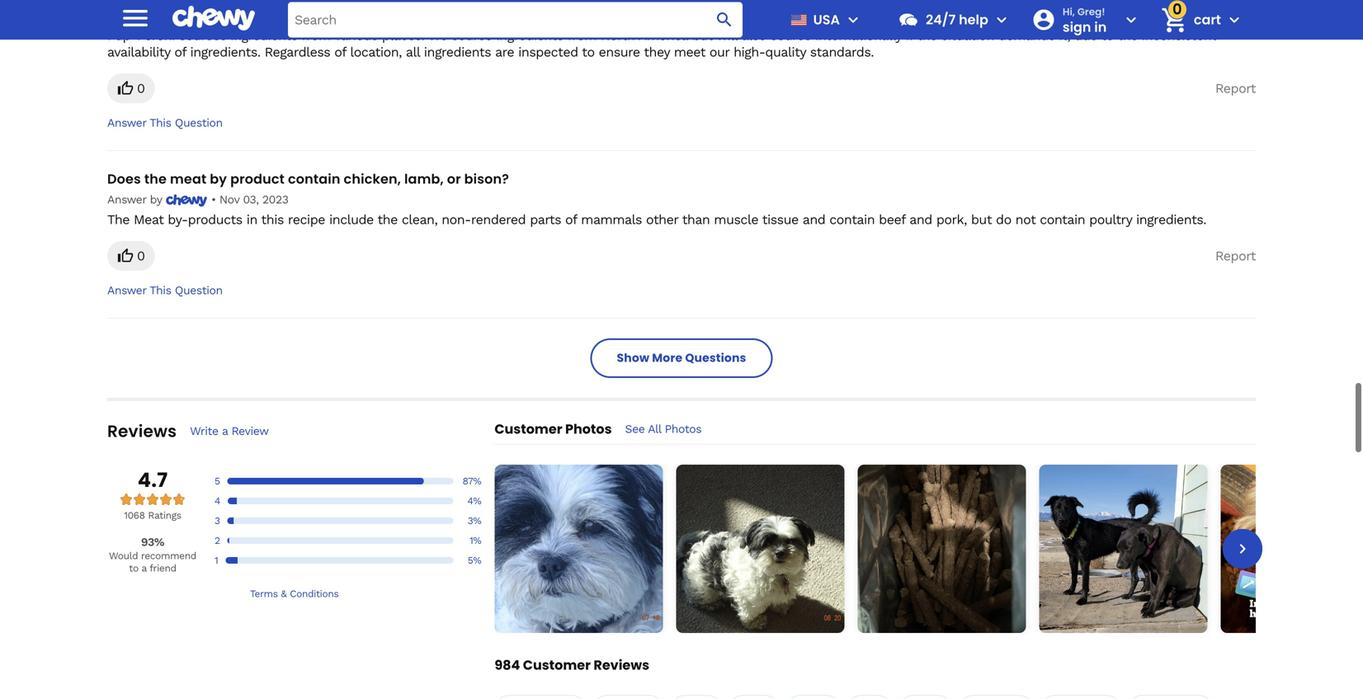 Task type: locate. For each thing, give the bounding box(es) containing it.
24/7 help
[[926, 10, 989, 29]]

24/7
[[926, 10, 956, 29]]

rendered
[[471, 212, 526, 227]]

this up meat
[[150, 116, 171, 130]]

1 horizontal spatial to
[[582, 44, 595, 60]]

standards.
[[810, 44, 874, 60]]

1%
[[470, 535, 481, 546]]

a right write
[[222, 424, 228, 438]]

2 0 button from the top
[[107, 241, 155, 271]]

conditions
[[290, 588, 339, 600]]

of right the parts
[[565, 212, 577, 227]]

to inside 93% would recommend to a friend
[[129, 563, 138, 574]]

meat
[[170, 170, 207, 188]]

0 down availability
[[137, 80, 145, 96]]

photos left see
[[565, 420, 612, 438]]

0 horizontal spatial from
[[301, 28, 331, 43]]

0 vertical spatial 0
[[137, 80, 145, 96]]

1 horizontal spatial reviews
[[594, 656, 650, 674]]

but left do
[[971, 212, 992, 227]]

answer this question button for peroni
[[107, 116, 223, 130]]

terms & conditions
[[250, 588, 339, 600]]

nov
[[219, 193, 239, 206]]

2 chewy image from the top
[[166, 194, 208, 207]]

• left nov
[[211, 193, 216, 206]]

2 horizontal spatial to
[[1101, 28, 1114, 43]]

1 vertical spatial •
[[211, 193, 216, 206]]

0 vertical spatial by
[[150, 9, 162, 22]]

this down meat
[[150, 284, 171, 297]]

menu image
[[843, 10, 863, 30]]

0 vertical spatial ingredients.
[[190, 44, 260, 60]]

terms & conditions link
[[107, 588, 481, 600]]

answer this question for meat
[[107, 284, 223, 297]]

1 horizontal spatial from
[[567, 28, 597, 43]]

2 answer from the top
[[107, 116, 146, 130]]

1 horizontal spatial source
[[771, 28, 811, 43]]

answer by up pup-
[[107, 9, 166, 22]]

but
[[692, 28, 713, 43], [971, 212, 992, 227]]

2 answer by from the top
[[107, 193, 166, 206]]

2 and from the left
[[910, 212, 932, 227]]

answer by
[[107, 9, 166, 22], [107, 193, 166, 206]]

chewy image up sources
[[166, 10, 208, 23]]

more
[[652, 350, 683, 366]]

1 report from the top
[[1216, 80, 1256, 96]]

1 horizontal spatial photos
[[665, 422, 702, 436]]

inspected
[[518, 44, 578, 60]]

1 this from the top
[[150, 116, 171, 130]]

photos
[[565, 420, 612, 438], [665, 422, 702, 436]]

2 question from the top
[[175, 284, 223, 297]]

24/7 help link
[[891, 0, 989, 40]]

and right beef
[[910, 212, 932, 227]]

report button for pup-peroni sources ingredients from various places. we source ingredients from north america but will also source internationally if the situation demands it, due to the inconsistent availability of ingredients. regardless of location, all ingredients are inspected to ensure they meet our high-quality standards.
[[1216, 73, 1256, 103]]

non-
[[442, 212, 471, 227]]

from left north
[[567, 28, 597, 43]]

2022
[[257, 9, 284, 22]]

0 horizontal spatial photos
[[565, 420, 612, 438]]

2 report from the top
[[1216, 248, 1256, 264]]

0 vertical spatial report button
[[1216, 73, 1256, 103]]

show more questions button
[[591, 339, 773, 378]]

by
[[150, 9, 162, 22], [210, 170, 227, 188], [150, 193, 162, 206]]

answer this question button up meat
[[107, 116, 223, 130]]

0 vertical spatial a
[[222, 424, 228, 438]]

1 vertical spatial report
[[1216, 248, 1256, 264]]

a left friend
[[142, 563, 147, 574]]

joey image
[[495, 465, 663, 633]]

answer this question button down "by-" in the top of the page
[[107, 283, 223, 298]]

by up nov
[[210, 170, 227, 188]]

write a review link
[[190, 424, 269, 439]]

0 vertical spatial customer
[[495, 420, 562, 438]]

1 chewy image from the top
[[166, 10, 208, 23]]

1 horizontal spatial and
[[910, 212, 932, 227]]

4 answer from the top
[[107, 284, 146, 297]]

ingredients. right poultry
[[1136, 212, 1207, 227]]

0 horizontal spatial ingredients
[[230, 28, 298, 43]]

it,
[[1059, 28, 1071, 43]]

question for by-
[[175, 284, 223, 297]]

answer this question down "by-" in the top of the page
[[107, 284, 223, 297]]

1 horizontal spatial of
[[334, 44, 346, 60]]

but inside pup-peroni sources ingredients from various places. we source ingredients from north america but will also source internationally if the situation demands it, due to the inconsistent availability of ingredients. regardless of location, all ingredients are inspected to ensure they meet our high-quality standards.
[[692, 28, 713, 43]]

ingredients
[[230, 28, 298, 43], [496, 28, 564, 43], [424, 44, 491, 60]]

question for sources
[[175, 116, 223, 130]]

1 vertical spatial 0 button
[[107, 241, 155, 271]]

by up meat
[[150, 193, 162, 206]]

of down sources
[[174, 44, 186, 60]]

1 vertical spatial question
[[175, 284, 223, 297]]

to left ensure
[[582, 44, 595, 60]]

1 answer this question button from the top
[[107, 116, 223, 130]]

products
[[188, 212, 242, 227]]

1 report button from the top
[[1216, 73, 1256, 103]]

ingredients. for of
[[190, 44, 260, 60]]

2
[[215, 535, 220, 546]]

1 vertical spatial to
[[582, 44, 595, 60]]

answer
[[107, 9, 146, 22], [107, 116, 146, 130], [107, 193, 146, 206], [107, 284, 146, 297]]

ingredients. down sources
[[190, 44, 260, 60]]

list
[[495, 465, 1363, 633]]

2 answer this question button from the top
[[107, 283, 223, 298]]

0 vertical spatial 0 button
[[107, 73, 155, 103]]

peroni
[[137, 28, 175, 43]]

the right does
[[144, 170, 167, 188]]

2 • from the top
[[211, 193, 216, 206]]

1 horizontal spatial ingredients.
[[1136, 212, 1207, 227]]

0 vertical spatial this
[[150, 116, 171, 130]]

• for by-
[[211, 193, 216, 206]]

1 vertical spatial report button
[[1216, 241, 1256, 271]]

0 vertical spatial question
[[175, 116, 223, 130]]

in
[[1095, 18, 1107, 36]]

answer this question button for meat
[[107, 283, 223, 298]]

answer up pup-
[[107, 9, 146, 22]]

1 vertical spatial but
[[971, 212, 992, 227]]

0 horizontal spatial a
[[142, 563, 147, 574]]

ingredients down we
[[424, 44, 491, 60]]

0 vertical spatial chewy image
[[166, 10, 208, 23]]

2 from from the left
[[567, 28, 597, 43]]

question
[[175, 116, 223, 130], [175, 284, 223, 297]]

answer this question for peroni
[[107, 116, 223, 130]]

0 horizontal spatial but
[[692, 28, 713, 43]]

0 button down availability
[[107, 73, 155, 103]]

recommend
[[141, 550, 196, 562]]

2 0 from the top
[[137, 248, 145, 264]]

and right tissue
[[803, 212, 826, 227]]

question up meat
[[175, 116, 223, 130]]

1 from from the left
[[301, 28, 331, 43]]

1 question from the top
[[175, 116, 223, 130]]

contain
[[288, 170, 341, 188], [830, 212, 875, 227], [1040, 212, 1085, 227]]

ingredients. for poultry
[[1136, 212, 1207, 227]]

ingredients down 2022
[[230, 28, 298, 43]]

2 list item from the left
[[676, 465, 845, 633]]

15,
[[241, 9, 254, 22]]

1 • from the top
[[211, 9, 216, 22]]

answer this question up meat
[[107, 116, 223, 130]]

0 vertical spatial answer this question button
[[107, 116, 223, 130]]

to right due
[[1101, 28, 1114, 43]]

from
[[301, 28, 331, 43], [567, 28, 597, 43]]

0 horizontal spatial source
[[451, 28, 492, 43]]

lamb,
[[404, 170, 444, 188]]

of
[[174, 44, 186, 60], [334, 44, 346, 60], [565, 212, 577, 227]]

to
[[1101, 28, 1114, 43], [582, 44, 595, 60], [129, 563, 138, 574]]

inconsistent
[[1142, 28, 1217, 43]]

contain left beef
[[830, 212, 875, 227]]

0 horizontal spatial and
[[803, 212, 826, 227]]

the left clean,
[[378, 212, 398, 227]]

but up meet
[[692, 28, 713, 43]]

0 vertical spatial answer by
[[107, 9, 166, 22]]

0 horizontal spatial ingredients.
[[190, 44, 260, 60]]

3 answer from the top
[[107, 193, 146, 206]]

see
[[625, 422, 645, 436]]

does the meat by product contain chicken, lamb, or bison?
[[107, 170, 509, 188]]

0 vertical spatial but
[[692, 28, 713, 43]]

from up regardless
[[301, 28, 331, 43]]

are
[[495, 44, 514, 60]]

hi,
[[1063, 5, 1075, 18]]

demands
[[999, 28, 1055, 43]]

0 vertical spatial to
[[1101, 28, 1114, 43]]

the
[[107, 212, 130, 227]]

0 horizontal spatial to
[[129, 563, 138, 574]]

0 button down the
[[107, 241, 155, 271]]

answer down does
[[107, 193, 146, 206]]

chewy home image
[[172, 0, 255, 37]]

by up peroni
[[150, 9, 162, 22]]

0 vertical spatial •
[[211, 9, 216, 22]]

0 vertical spatial reviews
[[107, 420, 177, 443]]

1 answer by from the top
[[107, 9, 166, 22]]

by for sources
[[150, 9, 162, 22]]

03,
[[243, 193, 259, 206]]

of down various
[[334, 44, 346, 60]]

0 vertical spatial report
[[1216, 80, 1256, 96]]

a
[[222, 424, 228, 438], [142, 563, 147, 574]]

1 vertical spatial customer
[[523, 656, 591, 674]]

1 vertical spatial answer by
[[107, 193, 166, 206]]

1 vertical spatial chewy image
[[166, 194, 208, 207]]

cart link
[[1154, 0, 1221, 40]]

question down products
[[175, 284, 223, 297]]

1 0 button from the top
[[107, 73, 155, 103]]

chewy image for sources
[[166, 10, 208, 23]]

2 vertical spatial to
[[129, 563, 138, 574]]

5
[[215, 476, 220, 487]]

Product search field
[[288, 2, 743, 38]]

customer photos
[[495, 420, 612, 438]]

show more questions
[[617, 350, 746, 366]]

1 vertical spatial a
[[142, 563, 147, 574]]

4.7
[[138, 466, 168, 494]]

photos inside button
[[665, 422, 702, 436]]

93% would recommend to a friend
[[109, 535, 196, 574]]

1 0 from the top
[[137, 80, 145, 96]]

ingredients. inside pup-peroni sources ingredients from various places. we source ingredients from north america but will also source internationally if the situation demands it, due to the inconsistent availability of ingredients. regardless of location, all ingredients are inspected to ensure they meet our high-quality standards.
[[190, 44, 260, 60]]

1 vertical spatial ingredients.
[[1136, 212, 1207, 227]]

1 vertical spatial this
[[150, 284, 171, 297]]

Search text field
[[288, 2, 743, 38]]

contain right the not
[[1040, 212, 1085, 227]]

by-
[[168, 212, 188, 227]]

help
[[959, 10, 989, 29]]

this
[[150, 116, 171, 130], [150, 284, 171, 297]]

1 vertical spatial 0
[[137, 248, 145, 264]]

sources
[[179, 28, 226, 43]]

pup-peroni sources ingredients from various places. we source ingredients from north america but will also source internationally if the situation demands it, due to the inconsistent availability of ingredients. regardless of location, all ingredients are inspected to ensure they meet our high-quality standards.
[[107, 28, 1217, 60]]

tissue
[[762, 212, 799, 227]]

1 list item from the left
[[495, 465, 663, 633]]

2 answer this question from the top
[[107, 284, 223, 297]]

answer up does
[[107, 116, 146, 130]]

ingredients up the inspected
[[496, 28, 564, 43]]

contain up recipe in the left top of the page
[[288, 170, 341, 188]]

to down would
[[129, 563, 138, 574]]

in
[[247, 212, 257, 227]]

1 horizontal spatial but
[[971, 212, 992, 227]]

1 vertical spatial answer this question button
[[107, 283, 223, 298]]

chewy image
[[166, 10, 208, 23], [166, 194, 208, 207]]

2 vertical spatial by
[[150, 193, 162, 206]]

1 answer this question from the top
[[107, 116, 223, 130]]

answer down the
[[107, 284, 146, 297]]

reviews
[[107, 420, 177, 443], [594, 656, 650, 674]]

photos right all
[[665, 422, 702, 436]]

report
[[1216, 80, 1256, 96], [1216, 248, 1256, 264]]

2 this from the top
[[150, 284, 171, 297]]

report button for the meat by-products in this recipe include the clean, non-rendered parts of mammals other than muscle tissue and contain beef and pork, but do not contain poultry ingredients.
[[1216, 241, 1256, 271]]

all
[[648, 422, 661, 436]]

source up quality
[[771, 28, 811, 43]]

0 vertical spatial answer this question
[[107, 116, 223, 130]]

2 report button from the top
[[1216, 241, 1256, 271]]

1 vertical spatial answer this question
[[107, 284, 223, 297]]

customer
[[495, 420, 562, 438], [523, 656, 591, 674]]

meat
[[134, 212, 164, 227]]

situation
[[941, 28, 994, 43]]

0 down meat
[[137, 248, 145, 264]]

source
[[451, 28, 492, 43], [771, 28, 811, 43]]

• left apr
[[211, 9, 216, 22]]

source right we
[[451, 28, 492, 43]]

1 horizontal spatial a
[[222, 424, 228, 438]]

list item
[[495, 465, 663, 633], [676, 465, 845, 633], [858, 465, 1026, 633], [1039, 465, 1208, 633], [1221, 465, 1363, 633]]

chewy image up "by-" in the top of the page
[[166, 194, 208, 207]]

answer by up meat
[[107, 193, 166, 206]]

and
[[803, 212, 826, 227], [910, 212, 932, 227]]



Task type: describe. For each thing, give the bounding box(es) containing it.
not
[[1016, 212, 1036, 227]]

• apr 15, 2022
[[208, 9, 284, 22]]

0 for peroni
[[137, 80, 145, 96]]

the right if
[[917, 28, 937, 43]]

chicken,
[[344, 170, 401, 188]]

greg!
[[1078, 5, 1106, 18]]

questions
[[685, 350, 746, 366]]

chewy image for by-
[[166, 194, 208, 207]]

1 answer from the top
[[107, 9, 146, 22]]

0 horizontal spatial reviews
[[107, 420, 177, 443]]

menu image
[[119, 1, 152, 34]]

984 customer reviews
[[495, 656, 650, 674]]

if
[[906, 28, 913, 43]]

sign
[[1063, 18, 1091, 36]]

4 list item from the left
[[1039, 465, 1208, 633]]

see all photos
[[625, 422, 702, 436]]

0 horizontal spatial of
[[174, 44, 186, 60]]

america
[[639, 28, 688, 43]]

north
[[601, 28, 635, 43]]

1 horizontal spatial ingredients
[[424, 44, 491, 60]]

hi, greg! sign in
[[1063, 5, 1107, 36]]

would
[[109, 550, 138, 562]]

2 horizontal spatial ingredients
[[496, 28, 564, 43]]

1068 ratings
[[124, 510, 181, 521]]

2 horizontal spatial contain
[[1040, 212, 1085, 227]]

help menu image
[[992, 10, 1012, 30]]

muscle
[[714, 212, 759, 227]]

1068
[[124, 510, 145, 521]]

also
[[742, 28, 766, 43]]

1 horizontal spatial contain
[[830, 212, 875, 227]]

report for pup-peroni sources ingredients from various places. we source ingredients from north america but will also source internationally if the situation demands it, due to the inconsistent availability of ingredients. regardless of location, all ingredients are inspected to ensure they meet our high-quality standards.
[[1216, 80, 1256, 96]]

this
[[261, 212, 284, 227]]

0 button for pup-peroni sources ingredients from various places. we source ingredients from north america but will also source internationally if the situation demands it, due to the inconsistent availability of ingredients. regardless of location, all ingredients are inspected to ensure they meet our high-quality standards.
[[107, 73, 155, 103]]

usa button
[[784, 0, 863, 40]]

terms
[[250, 588, 278, 600]]

bison?
[[464, 170, 509, 188]]

1 and from the left
[[803, 212, 826, 227]]

treat look image
[[676, 465, 845, 633]]

internationally
[[815, 28, 902, 43]]

write
[[190, 424, 218, 438]]

will
[[717, 28, 737, 43]]

high-
[[734, 44, 765, 60]]

they
[[644, 44, 670, 60]]

87%
[[463, 476, 481, 487]]

include
[[329, 212, 374, 227]]

4%
[[467, 495, 481, 507]]

3
[[215, 515, 220, 527]]

items image
[[1160, 5, 1189, 35]]

ensure
[[599, 44, 640, 60]]

1 vertical spatial by
[[210, 170, 227, 188]]

clean,
[[402, 212, 438, 227]]

3 list item from the left
[[858, 465, 1026, 633]]

the right the in
[[1118, 28, 1138, 43]]

parts
[[530, 212, 561, 227]]

2 source from the left
[[771, 28, 811, 43]]

other
[[646, 212, 678, 227]]

pork,
[[937, 212, 967, 227]]

93%
[[141, 535, 164, 549]]

answer by for peroni
[[107, 9, 166, 22]]

mammals
[[581, 212, 642, 227]]

all
[[406, 44, 420, 60]]

&
[[281, 588, 287, 600]]

a inside 93% would recommend to a friend
[[142, 563, 147, 574]]

cart menu image
[[1225, 10, 1245, 30]]

pup-
[[107, 28, 137, 43]]

this for meat
[[150, 284, 171, 297]]

1 vertical spatial reviews
[[594, 656, 650, 674]]

answer by for meat
[[107, 193, 166, 206]]

account menu image
[[1121, 10, 1141, 30]]

or
[[447, 170, 461, 188]]

does
[[107, 170, 141, 188]]

this for peroni
[[150, 116, 171, 130]]

0 horizontal spatial contain
[[288, 170, 341, 188]]

5 list item from the left
[[1221, 465, 1363, 633]]

our
[[710, 44, 730, 60]]

write a review
[[190, 424, 269, 438]]

by for by-
[[150, 193, 162, 206]]

see all photos button
[[625, 421, 702, 438]]

4
[[215, 495, 220, 507]]

availability
[[107, 44, 170, 60]]

• for sources
[[211, 9, 216, 22]]

usa
[[813, 10, 840, 29]]

apr
[[219, 9, 237, 22]]

we
[[428, 28, 447, 43]]

1
[[215, 555, 218, 566]]

quality
[[765, 44, 806, 60]]

review
[[231, 424, 269, 438]]

the meat by-products in this recipe include the clean, non-rendered parts of mammals other than muscle tissue and contain beef and pork, but do not contain poultry ingredients.
[[107, 212, 1207, 227]]

regardless
[[265, 44, 330, 60]]

0 for meat
[[137, 248, 145, 264]]

ratings
[[148, 510, 181, 521]]

report for the meat by-products in this recipe include the clean, non-rendered parts of mammals other than muscle tissue and contain beef and pork, but do not contain poultry ingredients.
[[1216, 248, 1256, 264]]

poultry
[[1090, 212, 1132, 227]]

2023
[[262, 193, 288, 206]]

various
[[335, 28, 378, 43]]

do
[[996, 212, 1012, 227]]

• nov 03, 2023
[[208, 193, 288, 206]]

submit search image
[[715, 10, 734, 30]]

0 button for the meat by-products in this recipe include the clean, non-rendered parts of mammals other than muscle tissue and contain beef and pork, but do not contain poultry ingredients.
[[107, 241, 155, 271]]

due
[[1075, 28, 1098, 43]]

chewy support image
[[898, 9, 919, 31]]

1 source from the left
[[451, 28, 492, 43]]

2 horizontal spatial of
[[565, 212, 577, 227]]



Task type: vqa. For each thing, say whether or not it's contained in the screenshot.
bottom Answer This Question
yes



